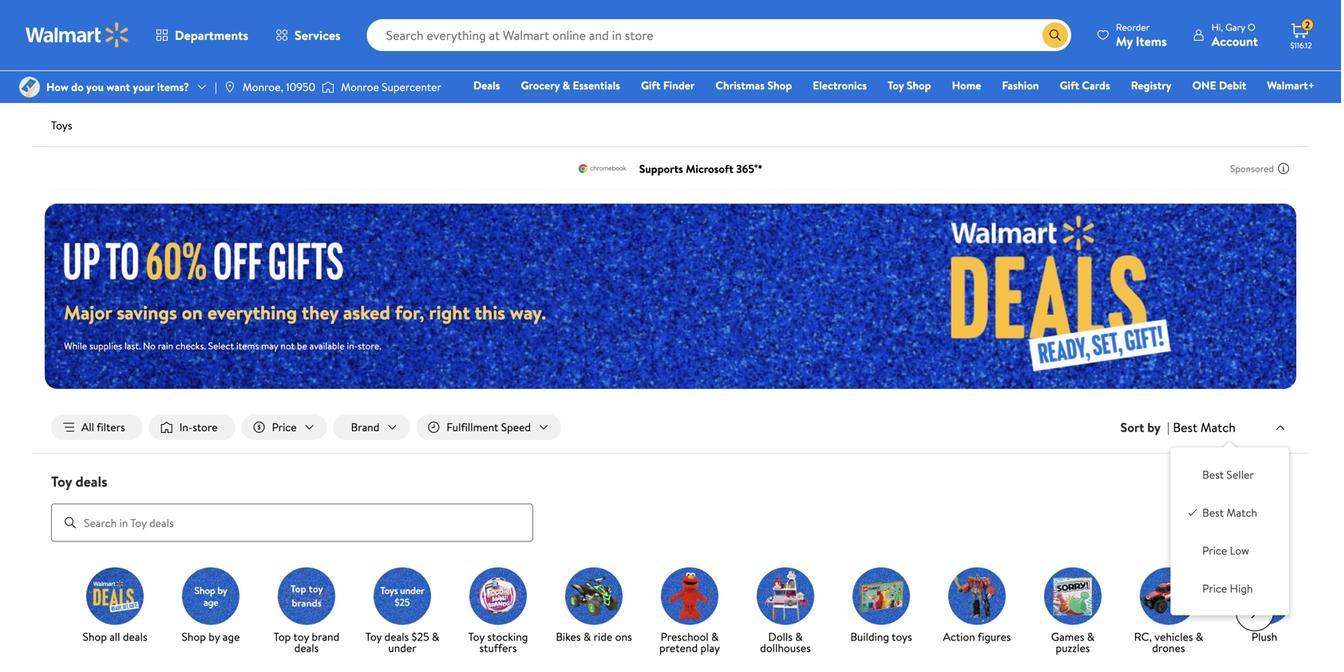 Task type: vqa. For each thing, say whether or not it's contained in the screenshot.
Dolls & dollhouses "Link"
yes



Task type: describe. For each thing, give the bounding box(es) containing it.
shop right christmas
[[768, 77, 792, 93]]

sort by |
[[1121, 419, 1170, 436]]

building toys link
[[840, 568, 923, 646]]

Walmart Site-Wide search field
[[367, 19, 1072, 51]]

& for bikes
[[584, 629, 591, 645]]

your
[[133, 79, 154, 95]]

services button
[[262, 16, 354, 54]]

on
[[182, 299, 203, 326]]

sort
[[1121, 419, 1145, 436]]

top toy brand deals
[[274, 629, 340, 656]]

action figures image
[[949, 568, 1006, 625]]

toy deals $25 & under link
[[361, 568, 444, 657]]

puzzles
[[1056, 640, 1091, 656]]

monroe, 10950
[[243, 79, 316, 95]]

$25
[[412, 629, 429, 645]]

action figures link
[[936, 568, 1019, 646]]

dolls & dollhouses
[[761, 629, 811, 656]]

stuffers
[[480, 640, 517, 656]]

cards
[[1083, 77, 1111, 93]]

pretend
[[660, 640, 698, 656]]

search icon image
[[1049, 29, 1062, 42]]

one debit link
[[1186, 77, 1254, 94]]

ride
[[594, 629, 613, 645]]

gift cards
[[1060, 77, 1111, 93]]

monroe,
[[243, 79, 283, 95]]

toy deals $25 & under
[[366, 629, 440, 656]]

grocery & essentials link
[[514, 77, 628, 94]]

departments button
[[142, 16, 262, 54]]

store.
[[358, 339, 381, 352]]

dolls and dollhouses image
[[757, 568, 815, 625]]

figures
[[978, 629, 1012, 645]]

0 vertical spatial |
[[215, 79, 217, 95]]

filters
[[97, 419, 125, 435]]

hi, gary o account
[[1212, 20, 1259, 50]]

plush link
[[1224, 568, 1307, 646]]

monroe supercenter
[[341, 79, 442, 95]]

essentials
[[573, 77, 621, 93]]

fashion link
[[995, 77, 1047, 94]]

best match inside dropdown button
[[1174, 418, 1236, 436]]

all
[[110, 629, 120, 645]]

christmas
[[716, 77, 765, 93]]

home link
[[945, 77, 989, 94]]

stocking
[[488, 629, 528, 645]]

toy shop
[[888, 77, 932, 93]]

brand button
[[334, 415, 410, 440]]

seller
[[1227, 467, 1255, 482]]

1 horizontal spatial walmart black friday deals for days image
[[841, 204, 1297, 389]]

hi,
[[1212, 20, 1224, 34]]

asked
[[343, 299, 391, 326]]

best seller
[[1203, 467, 1255, 482]]

how do you want your items?
[[46, 79, 189, 95]]

all filters button
[[51, 415, 143, 440]]

| inside the sort and filter section element
[[1168, 419, 1170, 436]]

shop all deals image
[[86, 568, 144, 625]]

play
[[701, 640, 720, 656]]

Search in Toy deals search field
[[51, 504, 534, 542]]

toy stocking stuffers image
[[470, 568, 527, 625]]

one
[[1193, 77, 1217, 93]]

debit
[[1220, 77, 1247, 93]]

toy stocking stuffers link
[[457, 568, 540, 657]]

& for preschool
[[712, 629, 719, 645]]

deals inside "link"
[[123, 629, 147, 645]]

dollhouses
[[761, 640, 811, 656]]

price for price high
[[1203, 580, 1228, 596]]

in-
[[347, 339, 358, 352]]

home
[[953, 77, 982, 93]]

toys
[[892, 629, 913, 645]]

registry link
[[1124, 77, 1180, 94]]

by for shop
[[209, 629, 220, 645]]

 image for monroe, 10950
[[224, 81, 236, 93]]

they
[[302, 299, 339, 326]]

not
[[281, 339, 295, 352]]

items
[[236, 339, 259, 352]]

rain
[[158, 339, 173, 352]]

building toys image
[[853, 568, 911, 625]]

rc, vehicles & drones link
[[1128, 568, 1211, 657]]

$116.12
[[1291, 40, 1313, 51]]

toy for toy deals
[[51, 472, 72, 492]]

& for games
[[1088, 629, 1095, 645]]

reorder
[[1117, 20, 1150, 34]]

monroe
[[341, 79, 379, 95]]

& inside 'toy deals $25 & under'
[[432, 629, 440, 645]]

fashion
[[1003, 77, 1040, 93]]

in-store button
[[149, 415, 235, 440]]

how
[[46, 79, 69, 95]]

gift for gift finder
[[641, 77, 661, 93]]

match inside dropdown button
[[1201, 418, 1236, 436]]

under
[[388, 640, 417, 656]]

do
[[71, 79, 84, 95]]

drones
[[1153, 640, 1186, 656]]

toy shop link
[[881, 77, 939, 94]]

Toy deals search field
[[32, 472, 1310, 542]]

last.
[[125, 339, 141, 352]]

supplies
[[89, 339, 122, 352]]

fulfillment speed button
[[416, 415, 562, 440]]

gift cards link
[[1053, 77, 1118, 94]]

dolls
[[769, 629, 793, 645]]

shop by age link
[[169, 568, 252, 646]]

preschool & pretend play link
[[649, 568, 732, 657]]

price for price low
[[1203, 543, 1228, 558]]

top
[[274, 629, 291, 645]]

may
[[261, 339, 278, 352]]

preschool
[[661, 629, 709, 645]]

toy
[[294, 629, 309, 645]]

toy deals
[[51, 472, 107, 492]]



Task type: locate. For each thing, give the bounding box(es) containing it.
deals right all
[[123, 629, 147, 645]]

 image
[[19, 77, 40, 97]]

christmas shop
[[716, 77, 792, 93]]

walmart+
[[1268, 77, 1316, 93]]

option group inside the sort and filter section element
[[1184, 460, 1277, 602]]

shop inside "link"
[[83, 629, 107, 645]]

toy up the search 'image'
[[51, 472, 72, 492]]

all
[[81, 419, 94, 435]]

& inside preschool & pretend play
[[712, 629, 719, 645]]

price left low at the bottom of the page
[[1203, 543, 1228, 558]]

bikes & ride ons
[[556, 629, 632, 645]]

departments
[[175, 26, 248, 44]]

& right 'preschool'
[[712, 629, 719, 645]]

1 gift from the left
[[641, 77, 661, 93]]

finder
[[664, 77, 695, 93]]

grocery & essentials
[[521, 77, 621, 93]]

toy left under on the left bottom
[[366, 629, 382, 645]]

1 vertical spatial match
[[1227, 505, 1258, 520]]

supercenter
[[382, 79, 442, 95]]

1 vertical spatial price
[[1203, 543, 1228, 558]]

 image
[[322, 79, 335, 95], [224, 81, 236, 93]]

by for sort
[[1148, 419, 1161, 436]]

gift for gift cards
[[1060, 77, 1080, 93]]

toys under 25 dollars image
[[374, 568, 431, 625]]

deals link
[[467, 77, 508, 94]]

all filters
[[81, 419, 125, 435]]

account
[[1212, 32, 1259, 50]]

0 vertical spatial best match
[[1174, 418, 1236, 436]]

0 vertical spatial price
[[272, 419, 297, 435]]

gift finder
[[641, 77, 695, 93]]

speed
[[501, 419, 531, 435]]

2
[[1306, 18, 1311, 32]]

1 vertical spatial by
[[209, 629, 220, 645]]

price low
[[1203, 543, 1250, 558]]

plush toys image
[[1236, 568, 1294, 625]]

right
[[429, 299, 470, 326]]

action figures
[[944, 629, 1012, 645]]

age
[[223, 629, 240, 645]]

walmart black friday deals for days image
[[841, 204, 1297, 389], [64, 240, 358, 280]]

brand
[[312, 629, 340, 645]]

shop all deals link
[[73, 568, 157, 646]]

2 gift from the left
[[1060, 77, 1080, 93]]

best right the sort by |
[[1174, 418, 1198, 436]]

christmas shop link
[[709, 77, 800, 94]]

& inside dolls & dollhouses
[[796, 629, 803, 645]]

games and puzzles image
[[1045, 568, 1102, 625]]

by left 'age'
[[209, 629, 220, 645]]

best right best match radio
[[1203, 505, 1225, 520]]

toy inside search box
[[51, 472, 72, 492]]

0 horizontal spatial  image
[[224, 81, 236, 93]]

best match right best match radio
[[1203, 505, 1258, 520]]

gift left finder
[[641, 77, 661, 93]]

games & puzzles link
[[1032, 568, 1115, 657]]

0 vertical spatial best
[[1174, 418, 1198, 436]]

 image for monroe supercenter
[[322, 79, 335, 95]]

preschool & pretend play
[[660, 629, 720, 656]]

brand
[[351, 419, 380, 435]]

while supplies last. no rain checks. select items may not be available in-store.
[[64, 339, 381, 352]]

shop left all
[[83, 629, 107, 645]]

store
[[193, 419, 218, 435]]

action
[[944, 629, 976, 645]]

toy for toy deals $25 & under
[[366, 629, 382, 645]]

plush
[[1252, 629, 1278, 645]]

 image right the 10950
[[322, 79, 335, 95]]

deals inside 'toy deals $25 & under'
[[385, 629, 409, 645]]

& for grocery
[[563, 77, 570, 93]]

be
[[297, 339, 307, 352]]

shop by age image
[[182, 568, 240, 625]]

walmart image
[[26, 22, 129, 48]]

toy stocking stuffers
[[469, 629, 528, 656]]

top toy brand deals link
[[265, 568, 348, 657]]

rc,
[[1135, 629, 1153, 645]]

0 vertical spatial match
[[1201, 418, 1236, 436]]

toy inside toy stocking stuffers
[[469, 629, 485, 645]]

price inside price dropdown button
[[272, 419, 297, 435]]

1 vertical spatial |
[[1168, 419, 1170, 436]]

by inside the sort and filter section element
[[1148, 419, 1161, 436]]

toy
[[888, 77, 904, 93], [51, 472, 72, 492], [366, 629, 382, 645], [469, 629, 485, 645]]

select
[[208, 339, 234, 352]]

0 horizontal spatial gift
[[641, 77, 661, 93]]

deals
[[474, 77, 500, 93]]

grocery
[[521, 77, 560, 93]]

gift finder link
[[634, 77, 702, 94]]

2 vertical spatial price
[[1203, 580, 1228, 596]]

for,
[[395, 299, 425, 326]]

deals inside top toy brand deals
[[294, 640, 319, 656]]

1 vertical spatial best match
[[1203, 505, 1258, 520]]

toy inside 'toy deals $25 & under'
[[366, 629, 382, 645]]

building
[[851, 629, 890, 645]]

items?
[[157, 79, 189, 95]]

this
[[475, 299, 506, 326]]

gift inside 'link'
[[1060, 77, 1080, 93]]

1 horizontal spatial  image
[[322, 79, 335, 95]]

shop by age
[[182, 629, 240, 645]]

by right sort
[[1148, 419, 1161, 436]]

& right grocery
[[563, 77, 570, 93]]

games
[[1052, 629, 1085, 645]]

toy for toy stocking stuffers
[[469, 629, 485, 645]]

deals right top
[[294, 640, 319, 656]]

registry
[[1132, 77, 1172, 93]]

& inside the grocery & essentials link
[[563, 77, 570, 93]]

my
[[1117, 32, 1133, 50]]

& inside the "rc, vehicles & drones"
[[1197, 629, 1204, 645]]

shop
[[768, 77, 792, 93], [907, 77, 932, 93], [83, 629, 107, 645], [182, 629, 206, 645]]

deals inside search box
[[75, 472, 107, 492]]

option group
[[1184, 460, 1277, 602]]

gift
[[641, 77, 661, 93], [1060, 77, 1080, 93]]

& right dolls
[[796, 629, 803, 645]]

 image left monroe,
[[224, 81, 236, 93]]

0 horizontal spatial by
[[209, 629, 220, 645]]

& inside games & puzzles
[[1088, 629, 1095, 645]]

best
[[1174, 418, 1198, 436], [1203, 467, 1225, 482], [1203, 505, 1225, 520]]

Best Match radio
[[1187, 505, 1200, 517]]

dolls & dollhouses link
[[744, 568, 828, 657]]

preschool toys image
[[661, 568, 719, 625]]

ride-on toys image
[[566, 568, 623, 625]]

services
[[295, 26, 341, 44]]

price for price
[[272, 419, 297, 435]]

deals up the search 'image'
[[75, 472, 107, 492]]

match
[[1201, 418, 1236, 436], [1227, 505, 1258, 520]]

& inside bikes & ride ons link
[[584, 629, 591, 645]]

best match
[[1174, 418, 1236, 436], [1203, 505, 1258, 520]]

1 vertical spatial best
[[1203, 467, 1225, 482]]

toy left stocking
[[469, 629, 485, 645]]

&
[[563, 77, 570, 93], [432, 629, 440, 645], [584, 629, 591, 645], [712, 629, 719, 645], [796, 629, 803, 645], [1088, 629, 1095, 645], [1197, 629, 1204, 645]]

& right games
[[1088, 629, 1095, 645]]

while
[[64, 339, 87, 352]]

best match up best seller
[[1174, 418, 1236, 436]]

& right vehicles on the right
[[1197, 629, 1204, 645]]

& right the $25
[[432, 629, 440, 645]]

0 vertical spatial by
[[1148, 419, 1161, 436]]

top toy brand deals image
[[278, 568, 335, 625]]

best left seller
[[1203, 467, 1225, 482]]

way.
[[510, 299, 546, 326]]

1 horizontal spatial by
[[1148, 419, 1161, 436]]

in-store
[[179, 419, 218, 435]]

search image
[[64, 517, 77, 529]]

match down seller
[[1227, 505, 1258, 520]]

price left high
[[1203, 580, 1228, 596]]

high
[[1231, 580, 1254, 596]]

deals left the $25
[[385, 629, 409, 645]]

toy right electronics
[[888, 77, 904, 93]]

match up best seller
[[1201, 418, 1236, 436]]

best inside dropdown button
[[1174, 418, 1198, 436]]

| right items?
[[215, 79, 217, 95]]

toy for toy shop
[[888, 77, 904, 93]]

reorder my items
[[1117, 20, 1168, 50]]

walmart+ link
[[1261, 77, 1323, 94]]

major
[[64, 299, 112, 326]]

0 horizontal spatial walmart black friday deals for days image
[[64, 240, 358, 280]]

|
[[215, 79, 217, 95], [1168, 419, 1170, 436]]

1 horizontal spatial |
[[1168, 419, 1170, 436]]

everything
[[207, 299, 297, 326]]

Search search field
[[367, 19, 1072, 51]]

option group containing best seller
[[1184, 460, 1277, 602]]

vehicles
[[1155, 629, 1194, 645]]

bikes
[[556, 629, 581, 645]]

shop left home
[[907, 77, 932, 93]]

price right store
[[272, 419, 297, 435]]

& left ride
[[584, 629, 591, 645]]

games & puzzles
[[1052, 629, 1095, 656]]

2 vertical spatial best
[[1203, 505, 1225, 520]]

you
[[86, 79, 104, 95]]

| right sort
[[1168, 419, 1170, 436]]

sort and filter section element
[[32, 402, 1310, 615]]

& for dolls
[[796, 629, 803, 645]]

shop left 'age'
[[182, 629, 206, 645]]

savings
[[117, 299, 177, 326]]

1 horizontal spatial gift
[[1060, 77, 1080, 93]]

next slide for chipmodulewithimages list image
[[1236, 593, 1275, 631]]

gift left cards
[[1060, 77, 1080, 93]]

low
[[1231, 543, 1250, 558]]

0 horizontal spatial |
[[215, 79, 217, 95]]

radio-controlled, vehicles and drones image
[[1141, 568, 1198, 625]]



